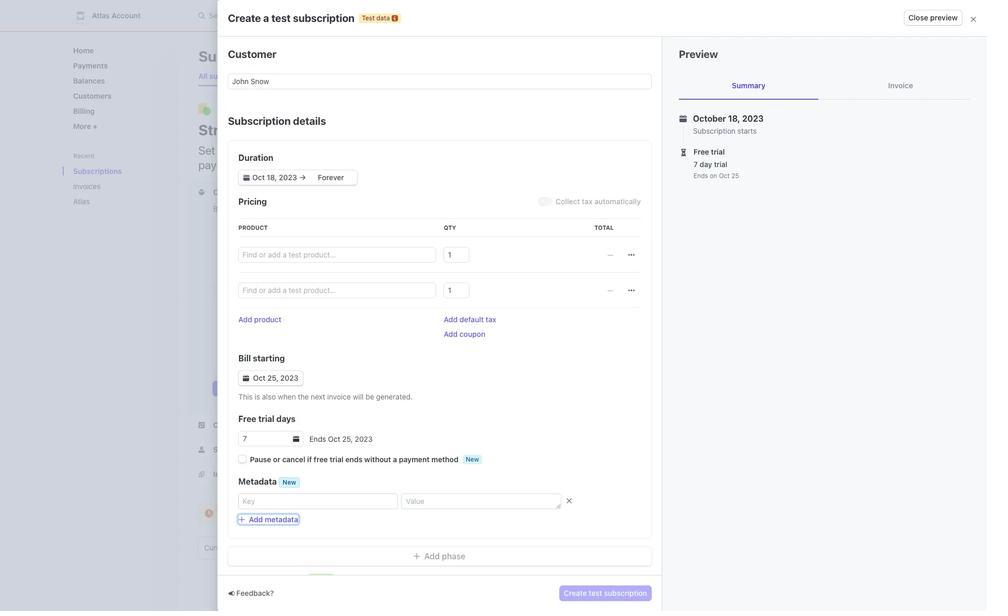 Task type: describe. For each thing, give the bounding box(es) containing it.
set
[[199, 144, 215, 157]]

trial left days
[[258, 414, 274, 424]]

subscription inside create test subscription button
[[604, 589, 647, 598]]

summary link
[[679, 72, 819, 99]]

using
[[576, 240, 594, 249]]

start date field
[[250, 172, 299, 183]]

25, inside button
[[267, 374, 278, 382]]

on inside the 'good-better-best provide a choice of escalating prices, based on tier of service.'
[[372, 240, 380, 249]]

a right without
[[393, 455, 397, 464]]

choose
[[213, 188, 240, 196]]

test for test data
[[362, 14, 375, 22]]

free for free trial days
[[238, 414, 256, 424]]

test data
[[362, 14, 390, 22]]

streamline your billing workflows set up and manage your billing operations to capture more revenue and accept recurring payments globally.
[[199, 121, 635, 172]]

pricing inside 'link'
[[242, 384, 266, 393]]

0 vertical spatial new
[[466, 456, 479, 463]]

all subscriptions
[[199, 72, 257, 80]]

by
[[491, 240, 500, 249]]

recurring left "billing." at the top right of page
[[757, 162, 787, 171]]

bill
[[238, 354, 251, 363]]

this is also when the next invoice will be generated.
[[238, 392, 413, 401]]

your for pricing
[[242, 188, 258, 196]]

view for good-better-best
[[221, 269, 238, 278]]

a up the customer
[[263, 12, 269, 24]]

workflows
[[354, 121, 424, 138]]

or inside 0.5% on recurring payments create subscriptions, offer trials or discounts, and effortlessly manage recurring billing.
[[799, 154, 805, 162]]

qty
[[444, 224, 456, 231]]

subscription inside october 18, 2023 subscription starts
[[693, 126, 736, 135]]

help
[[561, 319, 576, 328]]

they
[[355, 319, 370, 328]]

based inside 'seat based determine price by the number of people using a subscription.'
[[455, 228, 479, 238]]

be
[[366, 392, 374, 401]]

invoice
[[327, 392, 351, 401]]

before you start, learn about common recurring pricing models.
[[213, 204, 427, 213]]

add phase button
[[228, 547, 651, 566]]

Pause or cancel if free trial ends without a payment method checkbox
[[238, 456, 246, 463]]

model.
[[461, 330, 484, 339]]

phase
[[442, 552, 466, 561]]

invoices link
[[69, 178, 155, 195]]

billing link
[[69, 102, 169, 120]]

preview
[[930, 13, 958, 22]]

starting
[[253, 354, 285, 363]]

other
[[435, 308, 458, 317]]

collect
[[556, 197, 580, 206]]

escalating
[[288, 240, 322, 249]]

through
[[396, 509, 422, 518]]

billing scale
[[688, 182, 730, 191]]

use
[[372, 319, 384, 328]]

product
[[238, 224, 268, 231]]

will
[[353, 392, 364, 401]]

create test subscription
[[564, 589, 647, 598]]

operations
[[354, 144, 406, 157]]

free
[[314, 455, 328, 464]]

test inside button
[[589, 589, 602, 598]]

add product button
[[238, 314, 281, 325]]

next
[[311, 392, 325, 401]]

payment
[[399, 455, 430, 464]]

to inside other pricing model see products and prices guidance to help shape your pricing model.
[[553, 319, 559, 328]]

free for free trial 7 day trial ends on oct 25
[[694, 147, 709, 156]]

recurring inside streamline your billing workflows set up and manage your billing operations to capture more revenue and accept recurring payments globally.
[[590, 144, 635, 157]]

and inside 0.5% on recurring payments create subscriptions, offer trials or discounts, and effortlessly manage recurring billing.
[[844, 154, 857, 162]]

tab list containing summary
[[679, 72, 971, 100]]

is
[[255, 392, 260, 401]]

simulate
[[309, 509, 337, 518]]

account
[[112, 11, 141, 20]]

model inside dropdown button
[[287, 188, 309, 196]]

1 vertical spatial scale
[[313, 575, 329, 583]]

of inside 'seat based determine price by the number of people using a subscription.'
[[542, 240, 549, 249]]

collect tax automatically
[[556, 197, 641, 206]]

and inside other pricing model see products and prices guidance to help shape your pricing model.
[[482, 319, 495, 328]]

customers link
[[69, 87, 169, 104]]

all
[[199, 72, 208, 80]]

cycle.
[[243, 330, 263, 339]]

choose your pricing model button
[[199, 187, 311, 197]]

billing for billing starter
[[699, 126, 720, 135]]

ends oct 25, 2023
[[310, 434, 373, 443]]

ends inside the free trial 7 day trial ends on oct 25
[[694, 172, 708, 180]]

current
[[204, 543, 230, 552]]

oct 25, 2023
[[253, 374, 299, 382]]

feedback? button
[[228, 588, 274, 599]]

add default tax
[[444, 315, 496, 324]]

1 horizontal spatial svg image
[[628, 287, 635, 294]]

oct inside button
[[253, 374, 266, 382]]

free trial 7 day trial ends on oct 25
[[694, 147, 739, 180]]

more
[[73, 122, 93, 131]]

more
[[462, 144, 487, 157]]

atlas link
[[69, 193, 155, 210]]

data
[[377, 14, 390, 22]]

number
[[514, 240, 540, 249]]

manage inside streamline your billing workflows set up and manage your billing operations to capture more revenue and accept recurring payments globally.
[[255, 144, 295, 157]]

in
[[386, 319, 392, 328]]

before
[[213, 204, 235, 213]]

end date field
[[307, 172, 355, 183]]

october 18, 2023 subscription starts
[[693, 114, 764, 135]]

your for integrations
[[236, 509, 251, 518]]

tab list containing all subscriptions
[[194, 67, 883, 86]]

view docs button for determine
[[429, 262, 484, 281]]

much
[[334, 319, 353, 328]]

usage
[[221, 308, 246, 317]]

0 horizontal spatial ends
[[310, 434, 326, 443]]

25
[[732, 172, 739, 180]]

2 vertical spatial oct
[[328, 434, 340, 443]]

better-
[[246, 228, 273, 238]]

trial right free
[[330, 455, 344, 464]]

and down key text field
[[295, 509, 307, 518]]

on inside 0.5% on recurring payments create subscriptions, offer trials or discounts, and effortlessly manage recurring billing.
[[707, 141, 716, 149]]

1 vertical spatial the
[[298, 392, 309, 401]]

also
[[262, 392, 276, 401]]

Key text field
[[238, 494, 398, 509]]

and left accept
[[532, 144, 551, 157]]

how
[[318, 319, 332, 328]]

product
[[254, 315, 281, 324]]

invoice link
[[831, 72, 971, 99]]

to inside streamline your billing workflows set up and manage your billing operations to capture more revenue and accept recurring payments globally.
[[409, 144, 419, 157]]

seat
[[435, 228, 453, 238]]

coupon
[[460, 330, 485, 339]]

create pricing link
[[213, 381, 281, 396]]

view for usage based
[[221, 348, 238, 357]]

pause
[[250, 455, 271, 464]]

payments
[[73, 61, 108, 70]]

preview
[[679, 48, 718, 60]]

based up customers
[[248, 308, 272, 317]]

— for first find or add a test product… text field from the top of the page
[[607, 250, 614, 259]]

trials
[[780, 154, 797, 162]]

balances
[[73, 76, 105, 85]]

recurring up 'subscriptions,'
[[718, 141, 748, 149]]

default
[[460, 315, 484, 324]]

recent navigation links element
[[63, 151, 178, 210]]

your for billing
[[275, 121, 306, 138]]

1 horizontal spatial scale
[[711, 182, 730, 191]]

your down the details
[[297, 144, 319, 157]]

trial right day
[[714, 160, 728, 169]]

automatically
[[595, 197, 641, 206]]

on inside usage based charge customers based on how much they use in a billing cycle.
[[308, 319, 316, 328]]

usage based charge customers based on how much they use in a billing cycle.
[[221, 308, 397, 339]]



Task type: locate. For each thing, give the bounding box(es) containing it.
on down effortlessly
[[710, 172, 717, 180]]

0 horizontal spatial free
[[238, 414, 256, 424]]

customers
[[73, 91, 112, 100]]

tab list
[[194, 67, 883, 86], [679, 72, 971, 100], [199, 537, 883, 559]]

1 horizontal spatial test
[[589, 589, 602, 598]]

0 horizontal spatial or
[[273, 455, 280, 464]]

2 vertical spatial billing
[[688, 182, 709, 191]]

this
[[238, 392, 253, 401]]

day
[[700, 160, 712, 169]]

filter button
[[682, 49, 718, 64]]

test data
[[479, 32, 508, 39]]

2 vertical spatial svg image
[[270, 386, 277, 392]]

when
[[278, 392, 296, 401]]

tax inside button
[[486, 315, 496, 324]]

data
[[494, 32, 508, 39]]

atlas for atlas
[[73, 197, 90, 206]]

seat based determine price by the number of people using a subscription.
[[435, 228, 600, 259]]

starter
[[722, 126, 746, 135]]

None text field
[[444, 283, 469, 298]]

svg image for choose your pricing model
[[199, 189, 205, 195]]

1 horizontal spatial subscription
[[693, 126, 736, 135]]

add for add coupon
[[444, 330, 458, 339]]

manage up globally.
[[255, 144, 295, 157]]

docs down subscription.
[[454, 269, 471, 278]]

your up pricing
[[242, 188, 258, 196]]

revenue
[[490, 144, 529, 157]]

svg image inside add phase button
[[414, 553, 420, 560]]

view docs down subscription.
[[435, 269, 471, 278]]

add product
[[238, 315, 281, 324]]

capture
[[421, 144, 459, 157]]

tax left prices
[[486, 315, 496, 324]]

docs for best
[[240, 269, 257, 278]]

oct up is
[[253, 374, 266, 382]]

docs down cycle. in the left of the page
[[240, 348, 257, 357]]

charge
[[221, 319, 246, 328]]

18,
[[728, 114, 740, 123]]

subscriptions up streamline
[[217, 104, 274, 114]]

test left data
[[362, 14, 375, 22]]

view docs down cycle. in the left of the page
[[221, 348, 257, 357]]

2 find or add a test product… text field from the top
[[238, 283, 436, 298]]

subscriptions
[[209, 72, 257, 80]]

add metadata button
[[238, 515, 298, 524]]

recurring
[[718, 141, 748, 149], [590, 144, 635, 157], [757, 162, 787, 171], [342, 204, 373, 213]]

recent element
[[63, 162, 178, 210]]

svg image for create pricing
[[270, 386, 277, 392]]

7
[[694, 160, 698, 169]]

atlas for atlas account
[[92, 11, 110, 20]]

1 vertical spatial test
[[589, 589, 602, 598]]

integrations
[[252, 509, 293, 518]]

globally.
[[250, 158, 290, 172]]

the right by
[[502, 240, 512, 249]]

2023 up when
[[280, 374, 299, 382]]

you
[[237, 204, 249, 213]]

based inside the 'good-better-best provide a choice of escalating prices, based on tier of service.'
[[349, 240, 370, 249]]

subscriptions link
[[69, 162, 155, 180]]

2023 up pause or cancel if free trial ends without a payment method at the bottom left of the page
[[355, 434, 373, 443]]

2 horizontal spatial oct
[[719, 172, 730, 180]]

add for add metadata
[[249, 515, 263, 524]]

subscription down the october
[[693, 126, 736, 135]]

scale down the free trial 7 day trial ends on oct 25
[[711, 182, 730, 191]]

0 horizontal spatial scale
[[313, 575, 329, 583]]

learn
[[271, 204, 288, 213]]

atlas inside recent element
[[73, 197, 90, 206]]

1 vertical spatial tax
[[486, 315, 496, 324]]

add for add product
[[238, 315, 252, 324]]

1 of from the left
[[279, 240, 286, 249]]

payments down the up
[[199, 158, 247, 172]]

1 vertical spatial free
[[238, 414, 256, 424]]

recurring right accept
[[590, 144, 635, 157]]

close preview
[[909, 13, 958, 22]]

0.5% on recurring payments create subscriptions, offer trials or discounts, and effortlessly manage recurring billing.
[[688, 141, 857, 171]]

of left people
[[542, 240, 549, 249]]

streamline
[[199, 121, 272, 138]]

0 vertical spatial ends
[[694, 172, 708, 180]]

subscriptions up subscriptions
[[199, 48, 294, 65]]

view docs for seat
[[435, 269, 471, 278]]

free down this
[[238, 414, 256, 424]]

subscriptions up invoices
[[73, 167, 122, 176]]

2023 for 25,
[[280, 374, 299, 382]]

model up prices
[[489, 308, 513, 317]]

None number field
[[238, 431, 289, 446]]

1 horizontal spatial test
[[272, 72, 287, 80]]

0 horizontal spatial subscription
[[228, 115, 291, 127]]

add for add phase
[[424, 552, 440, 561]]

based up price
[[455, 228, 479, 238]]

0 horizontal spatial oct
[[253, 374, 266, 382]]

0 vertical spatial 25,
[[267, 374, 278, 382]]

0 vertical spatial billing
[[73, 107, 95, 115]]

billing down effortlessly
[[688, 182, 709, 191]]

2023 inside october 18, 2023 subscription starts
[[742, 114, 764, 123]]

1 horizontal spatial ends
[[694, 172, 708, 180]]

0 vertical spatial —
[[607, 250, 614, 259]]

trial
[[711, 147, 725, 156], [714, 160, 728, 169], [258, 414, 274, 424], [330, 455, 344, 464]]

ends
[[694, 172, 708, 180], [310, 434, 326, 443]]

new right method
[[466, 456, 479, 463]]

billing for billing
[[73, 107, 95, 115]]

tax right collect
[[582, 197, 593, 206]]

pause or cancel if free trial ends without a payment method
[[250, 455, 459, 464]]

choice
[[255, 240, 277, 249]]

Search search field
[[192, 6, 487, 25]]

1 horizontal spatial or
[[799, 154, 805, 162]]

products
[[450, 319, 480, 328]]

atlas inside button
[[92, 11, 110, 20]]

create a test subscription
[[228, 12, 355, 24]]

view docs down service.
[[221, 269, 257, 278]]

test for test your integrations and simulate billing scenarios through time with
[[219, 509, 234, 518]]

0 horizontal spatial atlas
[[73, 197, 90, 206]]

1 horizontal spatial payments
[[750, 141, 783, 149]]

and right the 'discounts,'
[[844, 154, 857, 162]]

1 find or add a test product… text field from the top
[[238, 248, 436, 262]]

other pricing model see products and prices guidance to help shape your pricing model.
[[435, 308, 615, 339]]

create pricing
[[217, 384, 266, 393]]

subscription up duration
[[228, 115, 291, 127]]

find or add a test product… text field up much
[[238, 283, 436, 298]]

payments inside 0.5% on recurring payments create subscriptions, offer trials or discounts, and effortlessly manage recurring billing.
[[750, 141, 783, 149]]

trial up day
[[711, 147, 725, 156]]

the left next
[[298, 392, 309, 401]]

billing inside usage based charge customers based on how much they use in a billing cycle.
[[221, 330, 241, 339]]

1 horizontal spatial subscription
[[604, 589, 647, 598]]

1 vertical spatial subscription
[[604, 589, 647, 598]]

1 vertical spatial svg image
[[628, 287, 635, 294]]

0 vertical spatial manage
[[255, 144, 295, 157]]

0 horizontal spatial subscription
[[293, 12, 355, 24]]

1 vertical spatial or
[[273, 455, 280, 464]]

0 vertical spatial to
[[409, 144, 419, 157]]

1 vertical spatial new
[[283, 478, 296, 486]]

subscriptions
[[199, 48, 294, 65], [217, 104, 274, 114], [73, 167, 122, 176]]

1 vertical spatial find or add a test product… text field
[[238, 283, 436, 298]]

a right using
[[596, 240, 600, 249]]

scale down current button on the left bottom of page
[[313, 575, 329, 583]]

Value text field
[[402, 494, 561, 509]]

a inside usage based charge customers based on how much they use in a billing cycle.
[[394, 319, 397, 328]]

the inside 'seat based determine price by the number of people using a subscription.'
[[502, 240, 512, 249]]

view
[[221, 269, 238, 278], [435, 269, 452, 278], [221, 348, 238, 357]]

0.5%
[[688, 141, 705, 149]]

create inside 'create pricing' 'link'
[[217, 384, 240, 393]]

Find or add a test customer… text field
[[228, 74, 651, 89]]

1 vertical spatial payments
[[199, 158, 247, 172]]

more button
[[69, 118, 169, 135]]

determine
[[435, 240, 471, 249]]

a inside 'seat based determine price by the number of people using a subscription.'
[[596, 240, 600, 249]]

view down service.
[[221, 269, 238, 278]]

view docs button down subscription.
[[429, 262, 484, 281]]

a right in
[[394, 319, 397, 328]]

1 horizontal spatial tax
[[582, 197, 593, 206]]

0 vertical spatial test
[[271, 12, 291, 24]]

recurring right common
[[342, 204, 373, 213]]

or right pause
[[273, 455, 280, 464]]

ends down effortlessly
[[694, 172, 708, 180]]

on right 0.5%
[[707, 141, 716, 149]]

manage up 25
[[728, 162, 755, 171]]

up
[[218, 144, 231, 157]]

0 horizontal spatial test
[[219, 509, 234, 518]]

2 horizontal spatial svg image
[[686, 53, 692, 60]]

billing up "more"
[[73, 107, 95, 115]]

subscriptions inside recent element
[[73, 167, 122, 176]]

accept
[[553, 144, 587, 157]]

0 vertical spatial model
[[287, 188, 309, 196]]

test up current
[[219, 509, 234, 518]]

docs for determine
[[454, 269, 471, 278]]

— for 1st find or add a test product… text field from the bottom of the page
[[607, 286, 614, 295]]

1 horizontal spatial free
[[694, 147, 709, 156]]

on left tier
[[372, 240, 380, 249]]

manage inside 0.5% on recurring payments create subscriptions, offer trials or discounts, and effortlessly manage recurring billing.
[[728, 162, 755, 171]]

invoice
[[888, 81, 913, 90]]

svg image
[[243, 174, 249, 181], [199, 189, 205, 195], [628, 252, 635, 258], [243, 375, 249, 381], [414, 553, 420, 560]]

svg image for filter
[[686, 53, 692, 60]]

0 horizontal spatial manage
[[255, 144, 295, 157]]

0 vertical spatial 2023
[[742, 114, 764, 123]]

start,
[[251, 204, 269, 213]]

docs
[[240, 269, 257, 278], [454, 269, 471, 278], [240, 348, 257, 357]]

0 vertical spatial test
[[362, 14, 375, 22]]

to left capture
[[409, 144, 419, 157]]

to left help
[[553, 319, 559, 328]]

view down subscription.
[[435, 269, 452, 278]]

billing down the october
[[699, 126, 720, 135]]

with
[[441, 509, 455, 518]]

oct left 25
[[719, 172, 730, 180]]

25, up also
[[267, 374, 278, 382]]

billing for billing scale
[[688, 182, 709, 191]]

0 vertical spatial tax
[[582, 197, 593, 206]]

view docs button for charge
[[215, 342, 270, 360]]

guidance
[[520, 319, 551, 328]]

svg image for oct 25, 2023
[[243, 375, 249, 381]]

25, up ends
[[342, 434, 353, 443]]

0 vertical spatial scale
[[711, 182, 730, 191]]

model inside other pricing model see products and prices guidance to help shape your pricing model.
[[489, 308, 513, 317]]

svg image inside choose your pricing model dropdown button
[[199, 189, 205, 195]]

view for seat based
[[435, 269, 452, 278]]

tab list containing current
[[199, 537, 883, 559]]

a inside the 'good-better-best provide a choice of escalating prices, based on tier of service.'
[[249, 240, 253, 249]]

svg image inside 'create pricing' 'link'
[[270, 386, 277, 392]]

1 horizontal spatial 25,
[[342, 434, 353, 443]]

2 vertical spatial 2023
[[355, 434, 373, 443]]

3 of from the left
[[542, 240, 549, 249]]

view docs for usage
[[221, 348, 257, 357]]

2 of from the left
[[395, 240, 402, 249]]

0 vertical spatial svg image
[[686, 53, 692, 60]]

0 horizontal spatial 2023
[[280, 374, 299, 382]]

view docs button down service.
[[215, 262, 270, 281]]

and left prices
[[482, 319, 495, 328]]

0 vertical spatial or
[[799, 154, 805, 162]]

2 horizontal spatial 2023
[[742, 114, 764, 123]]

0 vertical spatial oct
[[719, 172, 730, 180]]

on inside the free trial 7 day trial ends on oct 25
[[710, 172, 717, 180]]

1 horizontal spatial atlas
[[92, 11, 110, 20]]

view docs button for best
[[215, 262, 270, 281]]

create inside create test subscription button
[[564, 589, 587, 598]]

payments up offer
[[750, 141, 783, 149]]

0 horizontal spatial of
[[279, 240, 286, 249]]

0 vertical spatial atlas
[[92, 11, 110, 20]]

1 horizontal spatial model
[[489, 308, 513, 317]]

1 vertical spatial billing
[[699, 126, 720, 135]]

your up globally.
[[275, 121, 306, 138]]

your inside other pricing model see products and prices guidance to help shape your pricing model.
[[600, 319, 615, 328]]

your inside dropdown button
[[242, 188, 258, 196]]

svg image for add phase
[[414, 553, 420, 560]]

search
[[209, 11, 233, 20]]

or right trials
[[799, 154, 805, 162]]

billing inside core navigation links element
[[73, 107, 95, 115]]

home link
[[69, 42, 169, 59]]

1 vertical spatial oct
[[253, 374, 266, 382]]

2 horizontal spatial test
[[362, 14, 375, 22]]

free inside the free trial 7 day trial ends on oct 25
[[694, 147, 709, 156]]

0 vertical spatial the
[[502, 240, 512, 249]]

0 horizontal spatial new
[[283, 478, 296, 486]]

test
[[362, 14, 375, 22], [272, 72, 287, 80], [219, 509, 234, 518]]

your left integrations at the left of page
[[236, 509, 251, 518]]

atlas down invoices
[[73, 197, 90, 206]]

pricing
[[260, 188, 285, 196], [375, 204, 398, 213], [460, 308, 487, 317], [435, 330, 459, 339], [242, 384, 266, 393]]

discounts,
[[807, 154, 842, 162]]

2 — from the top
[[607, 286, 614, 295]]

2 vertical spatial test
[[219, 509, 234, 518]]

1 vertical spatial —
[[607, 286, 614, 295]]

docs down service.
[[240, 269, 257, 278]]

effortlessly
[[688, 162, 726, 171]]

and right the up
[[233, 144, 252, 157]]

1 horizontal spatial manage
[[728, 162, 755, 171]]

your right shape
[[600, 319, 615, 328]]

add
[[238, 315, 252, 324], [444, 315, 458, 324], [444, 330, 458, 339], [249, 515, 263, 524], [424, 552, 440, 561]]

view docs button
[[215, 262, 270, 281], [429, 262, 484, 281], [215, 342, 270, 360]]

atlas left account
[[92, 11, 110, 20]]

of down "best"
[[279, 240, 286, 249]]

view left bill
[[221, 348, 238, 357]]

1 vertical spatial 25,
[[342, 434, 353, 443]]

1 horizontal spatial the
[[502, 240, 512, 249]]

on left how
[[308, 319, 316, 328]]

1 horizontal spatial 2023
[[355, 434, 373, 443]]

add for add default tax
[[444, 315, 458, 324]]

0 horizontal spatial payments
[[199, 158, 247, 172]]

create for create a test subscription
[[228, 12, 261, 24]]

1 vertical spatial test
[[272, 72, 287, 80]]

october
[[693, 114, 726, 123]]

your
[[275, 121, 306, 138], [297, 144, 319, 157], [242, 188, 258, 196], [600, 319, 615, 328], [236, 509, 251, 518]]

0 horizontal spatial the
[[298, 392, 309, 401]]

1 vertical spatial atlas
[[73, 197, 90, 206]]

1 horizontal spatial oct
[[328, 434, 340, 443]]

1 horizontal spatial of
[[395, 240, 402, 249]]

clocks
[[289, 72, 311, 80]]

1 vertical spatial to
[[553, 319, 559, 328]]

scenarios
[[361, 509, 394, 518]]

1 vertical spatial manage
[[728, 162, 755, 171]]

based right prices,
[[349, 240, 370, 249]]

without
[[364, 455, 391, 464]]

free up day
[[694, 147, 709, 156]]

best
[[273, 228, 291, 238]]

1 vertical spatial 2023
[[280, 374, 299, 382]]

create for create pricing
[[217, 384, 240, 393]]

2023 inside button
[[280, 374, 299, 382]]

subscription.
[[435, 250, 479, 259]]

billing
[[309, 121, 350, 138], [322, 144, 351, 157], [221, 330, 241, 339], [339, 509, 359, 518]]

1 horizontal spatial new
[[466, 456, 479, 463]]

test for test clocks
[[272, 72, 287, 80]]

1 horizontal spatial to
[[553, 319, 559, 328]]

offer
[[762, 154, 778, 162]]

0 horizontal spatial 25,
[[267, 374, 278, 382]]

svg image inside filter popup button
[[686, 53, 692, 60]]

view docs button down cycle. in the left of the page
[[215, 342, 270, 360]]

0 vertical spatial subscriptions
[[199, 48, 294, 65]]

None text field
[[444, 248, 469, 262]]

oct inside the free trial 7 day trial ends on oct 25
[[719, 172, 730, 180]]

bill  starting
[[238, 354, 285, 363]]

manage
[[255, 144, 295, 157], [728, 162, 755, 171]]

0 vertical spatial subscription
[[293, 12, 355, 24]]

view docs for good-
[[221, 269, 257, 278]]

add default tax button
[[444, 314, 496, 325]]

new down cancel
[[283, 478, 296, 486]]

good-
[[221, 228, 246, 238]]

a down the better-
[[249, 240, 253, 249]]

Find or add a test product… text field
[[238, 248, 436, 262], [238, 283, 436, 298]]

view docs
[[221, 269, 257, 278], [435, 269, 471, 278], [221, 348, 257, 357]]

1 vertical spatial model
[[489, 308, 513, 317]]

1 vertical spatial subscriptions
[[217, 104, 274, 114]]

test left clocks on the left top of page
[[272, 72, 287, 80]]

svg image
[[686, 53, 692, 60], [628, 287, 635, 294], [270, 386, 277, 392]]

0 horizontal spatial test
[[271, 12, 291, 24]]

filter
[[697, 52, 714, 61]]

1 vertical spatial ends
[[310, 434, 326, 443]]

svg image inside oct 25, 2023 button
[[243, 375, 249, 381]]

core navigation links element
[[69, 42, 169, 135]]

time
[[424, 509, 439, 518]]

0 horizontal spatial model
[[287, 188, 309, 196]]

payments link
[[69, 57, 169, 74]]

atlas
[[92, 11, 110, 20], [73, 197, 90, 206]]

create inside 0.5% on recurring payments create subscriptions, offer trials or discounts, and effortlessly manage recurring billing.
[[688, 154, 711, 162]]

create for create test subscription
[[564, 589, 587, 598]]

0 vertical spatial find or add a test product… text field
[[238, 248, 436, 262]]

0 horizontal spatial to
[[409, 144, 419, 157]]

0 horizontal spatial tax
[[486, 315, 496, 324]]

find or add a test product… text field down common
[[238, 248, 436, 262]]

pricing inside dropdown button
[[260, 188, 285, 196]]

ends up free
[[310, 434, 326, 443]]

docs for charge
[[240, 348, 257, 357]]

0 vertical spatial payments
[[750, 141, 783, 149]]

oct up pause or cancel if free trial ends without a payment method at the bottom left of the page
[[328, 434, 340, 443]]

add coupon button
[[444, 329, 485, 340]]

0 vertical spatial free
[[694, 147, 709, 156]]

based right the "product"
[[285, 319, 306, 328]]

2 horizontal spatial of
[[542, 240, 549, 249]]

1 — from the top
[[607, 250, 614, 259]]

2 vertical spatial subscriptions
[[73, 167, 122, 176]]

2023 for 18,
[[742, 114, 764, 123]]

of right tier
[[395, 240, 402, 249]]

payments inside streamline your billing workflows set up and manage your billing operations to capture more revenue and accept recurring payments globally.
[[199, 158, 247, 172]]

2023 up starts
[[742, 114, 764, 123]]

tax
[[582, 197, 593, 206], [486, 315, 496, 324]]

0 horizontal spatial svg image
[[270, 386, 277, 392]]

model up about
[[287, 188, 309, 196]]



Task type: vqa. For each thing, say whether or not it's contained in the screenshot.
be
yes



